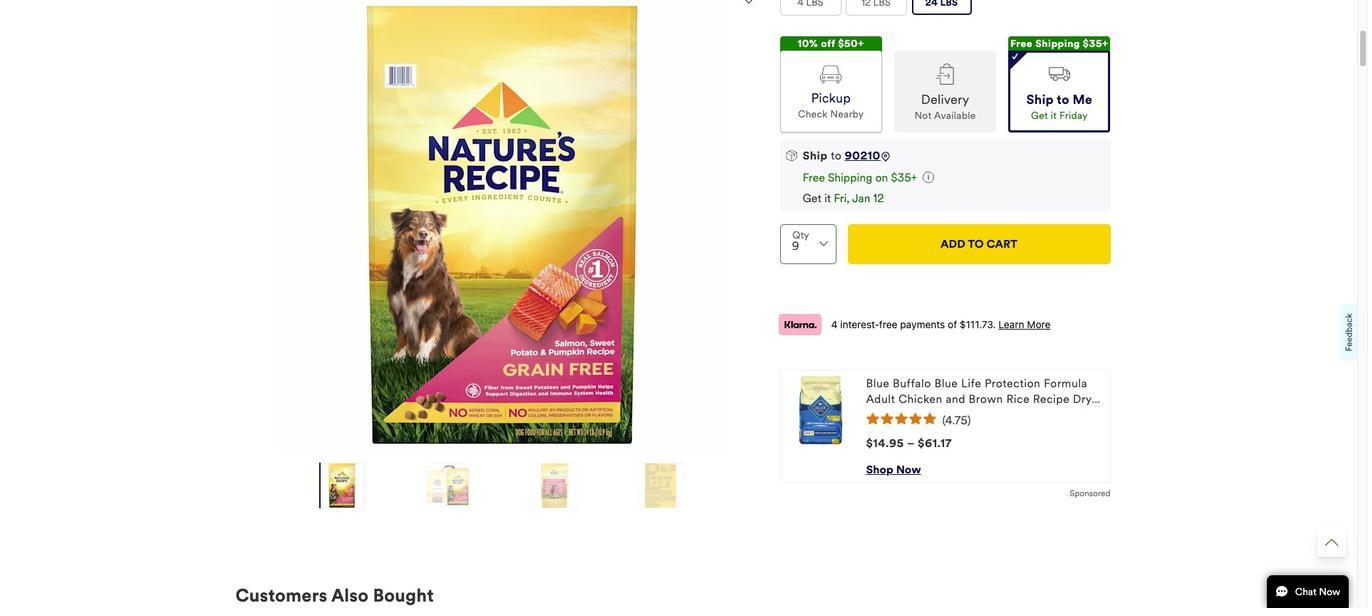 Task type: describe. For each thing, give the bounding box(es) containing it.
1 horizontal spatial $35+
[[1083, 38, 1108, 50]]

learn more button
[[999, 318, 1051, 331]]

delivery-method-Ship to Me-Get it Friday radio
[[1008, 51, 1111, 133]]

ship to me get it friday
[[1027, 92, 1093, 122]]

nearby
[[830, 108, 864, 120]]

get inside ship to me get it friday
[[1031, 110, 1048, 122]]

scroll to top image
[[1325, 537, 1338, 549]]

$14.95
[[866, 437, 904, 450]]

free for free shipping $35+
[[1011, 38, 1033, 50]]

icon delivery pin image
[[881, 152, 891, 162]]

0 horizontal spatial $35+
[[891, 171, 917, 184]]

get it fri, jan 12
[[803, 192, 884, 205]]

delivery
[[921, 92, 969, 108]]

to for 90210
[[831, 149, 842, 162]]

add to cart
[[941, 238, 1018, 251]]

icon info 2 button
[[923, 171, 934, 184]]

$14.95 – $61.17
[[866, 437, 952, 450]]

nature's recipe grain-free salmon, sweet potato & pumpkin dry dog food - thumbnail-3 image
[[532, 463, 577, 509]]

it inside ship to me get it friday
[[1051, 110, 1057, 122]]

styled arrow button link
[[1318, 529, 1346, 557]]

bought
[[373, 585, 434, 607]]

to
[[968, 238, 984, 251]]

klarna badge image
[[779, 314, 821, 336]]

1 option group from the top
[[780, 0, 1111, 22]]

rating 4.75 out of 5 element
[[866, 413, 1104, 427]]

also
[[331, 585, 369, 607]]

90210 button
[[845, 149, 881, 162]]

nature's recipe grain-free salmon, sweet potato & pumpkin dry dog food - carousel image #1 image
[[275, 0, 729, 452]]

free shipping on $35+
[[803, 171, 917, 184]]

12
[[873, 192, 884, 205]]

learn
[[999, 318, 1024, 331]]

shipping for on
[[828, 171, 872, 184]]

icon check success 4 image
[[1012, 52, 1018, 60]]

4.75
[[945, 414, 968, 427]]

icon pickup store image
[[820, 65, 842, 83]]

to for me
[[1057, 92, 1070, 108]]

on
[[875, 171, 888, 184]]

( 4.75 )
[[942, 414, 971, 427]]

90210
[[845, 149, 881, 162]]

variation-24 LBS radio
[[912, 0, 972, 15]]

variation-12 LBS radio
[[846, 0, 906, 15]]

available
[[934, 110, 976, 122]]

shipping for $35+
[[1036, 38, 1080, 50]]

shop
[[866, 463, 894, 477]]

1 vertical spatial get
[[803, 192, 822, 205]]

ship for 90210
[[803, 149, 828, 162]]

now
[[896, 463, 921, 477]]

delivery-method-Delivery-Not Available radio
[[894, 51, 996, 133]]



Task type: locate. For each thing, give the bounding box(es) containing it.
1 horizontal spatial shipping
[[1036, 38, 1080, 50]]

ship for me
[[1027, 92, 1054, 108]]

add to cart button
[[848, 224, 1111, 264]]

to inside ship to me get it friday
[[1057, 92, 1070, 108]]

0 horizontal spatial get
[[803, 192, 822, 205]]

check
[[798, 108, 828, 120]]

free down ship to 90210 on the right top of page
[[803, 171, 825, 184]]

more
[[1027, 318, 1051, 331]]

to
[[1057, 92, 1070, 108], [831, 149, 842, 162]]

ship left me
[[1027, 92, 1054, 108]]

delivery not available
[[915, 92, 976, 122]]

(
[[942, 414, 945, 427]]

get left friday
[[1031, 110, 1048, 122]]

to up friday
[[1057, 92, 1070, 108]]

free shipping on $35+ image
[[923, 172, 934, 183]]

0 vertical spatial shipping
[[1036, 38, 1080, 50]]

0 horizontal spatial it
[[824, 192, 831, 205]]

shop now
[[866, 463, 921, 477]]

2 option group from the top
[[780, 36, 1111, 133]]

4 interest-free payments of $111.73. learn more
[[831, 318, 1051, 331]]

1 vertical spatial $35+
[[891, 171, 917, 184]]

option group containing pickup
[[780, 36, 1111, 133]]

jan
[[852, 192, 870, 205]]

free
[[879, 318, 898, 331]]

payments
[[900, 318, 945, 331]]

0 horizontal spatial to
[[831, 149, 842, 162]]

0 vertical spatial $35+
[[1083, 38, 1108, 50]]

0 vertical spatial free
[[1011, 38, 1033, 50]]

get left the fri,
[[803, 192, 822, 205]]

me
[[1073, 92, 1093, 108]]

10% off $50+
[[798, 38, 864, 50]]

1 horizontal spatial get
[[1031, 110, 1048, 122]]

4
[[831, 318, 838, 331]]

0 vertical spatial get
[[1031, 110, 1048, 122]]

0 horizontal spatial ship
[[803, 149, 828, 162]]

1 horizontal spatial ship
[[1027, 92, 1054, 108]]

delivery-method-Pickup-Check Nearby radio
[[780, 51, 882, 133]]

$35+ up me
[[1083, 38, 1108, 50]]

it left the fri,
[[824, 192, 831, 205]]

1 vertical spatial free
[[803, 171, 825, 184]]

cart
[[987, 238, 1018, 251]]

free inside option group
[[1011, 38, 1033, 50]]

fri,
[[834, 192, 850, 205]]

free
[[1011, 38, 1033, 50], [803, 171, 825, 184]]

friday
[[1060, 110, 1088, 122]]

0 horizontal spatial free
[[803, 171, 825, 184]]

ship down check
[[803, 149, 828, 162]]

add
[[941, 238, 966, 251]]

–
[[907, 437, 915, 450]]

get
[[1031, 110, 1048, 122], [803, 192, 822, 205]]

shipping inside option group
[[1036, 38, 1080, 50]]

off
[[821, 38, 835, 50]]

0 vertical spatial ship
[[1027, 92, 1054, 108]]

shipping up delivery-method-ship to me-get it friday option
[[1036, 38, 1080, 50]]

)
[[968, 414, 971, 427]]

pickup
[[811, 90, 851, 106]]

1 horizontal spatial free
[[1011, 38, 1033, 50]]

ship inside ship to me get it friday
[[1027, 92, 1054, 108]]

nature's recipe grain-free salmon, sweet potato & pumpkin dry dog food - thumbnail-2 image
[[426, 463, 470, 509]]

0 vertical spatial to
[[1057, 92, 1070, 108]]

nature's recipe grain-free salmon, sweet potato & pumpkin dry dog food - thumbnail-1 image
[[320, 463, 364, 509]]

0 vertical spatial option group
[[780, 0, 1111, 22]]

it
[[1051, 110, 1057, 122], [824, 192, 831, 205]]

$35+
[[1083, 38, 1108, 50], [891, 171, 917, 184]]

1 vertical spatial shipping
[[828, 171, 872, 184]]

free up icon check success 4
[[1011, 38, 1033, 50]]

1 horizontal spatial to
[[1057, 92, 1070, 108]]

free shipping $35+
[[1011, 38, 1108, 50]]

to left the 90210 'button'
[[831, 149, 842, 162]]

1 horizontal spatial it
[[1051, 110, 1057, 122]]

customers also bought
[[236, 585, 434, 607]]

1 vertical spatial it
[[824, 192, 831, 205]]

nature's recipe grain-free salmon, sweet potato & pumpkin dry dog food - thumbnail-4 image
[[639, 463, 683, 509]]

from $14.95 up to $61.17 element
[[866, 437, 952, 450]]

sponsored
[[1070, 489, 1111, 499]]

shipping
[[1036, 38, 1080, 50], [828, 171, 872, 184]]

10%
[[798, 38, 818, 50]]

free for free shipping on $35+
[[803, 171, 825, 184]]

1 vertical spatial ship
[[803, 149, 828, 162]]

0 vertical spatial it
[[1051, 110, 1057, 122]]

1 vertical spatial to
[[831, 149, 842, 162]]

ship to 90210
[[803, 149, 881, 162]]

ship
[[1027, 92, 1054, 108], [803, 149, 828, 162]]

0 horizontal spatial shipping
[[828, 171, 872, 184]]

interest-
[[840, 318, 879, 331]]

of
[[948, 318, 957, 331]]

$61.17
[[918, 437, 952, 450]]

1 vertical spatial option group
[[780, 36, 1111, 133]]

icon carat down image
[[819, 242, 828, 247]]

pickup check nearby
[[798, 90, 864, 120]]

$50+
[[838, 38, 864, 50]]

$35+ right on on the top
[[891, 171, 917, 184]]

it left friday
[[1051, 110, 1057, 122]]

variation-4 LBS radio
[[781, 0, 841, 15]]

shipping up get it fri, jan 12
[[828, 171, 872, 184]]

customers
[[236, 585, 328, 607]]

$111.73.
[[960, 318, 996, 331]]

not
[[915, 110, 932, 122]]

option group
[[780, 0, 1111, 22], [780, 36, 1111, 133]]



Task type: vqa. For each thing, say whether or not it's contained in the screenshot.
leftmost Get
yes



